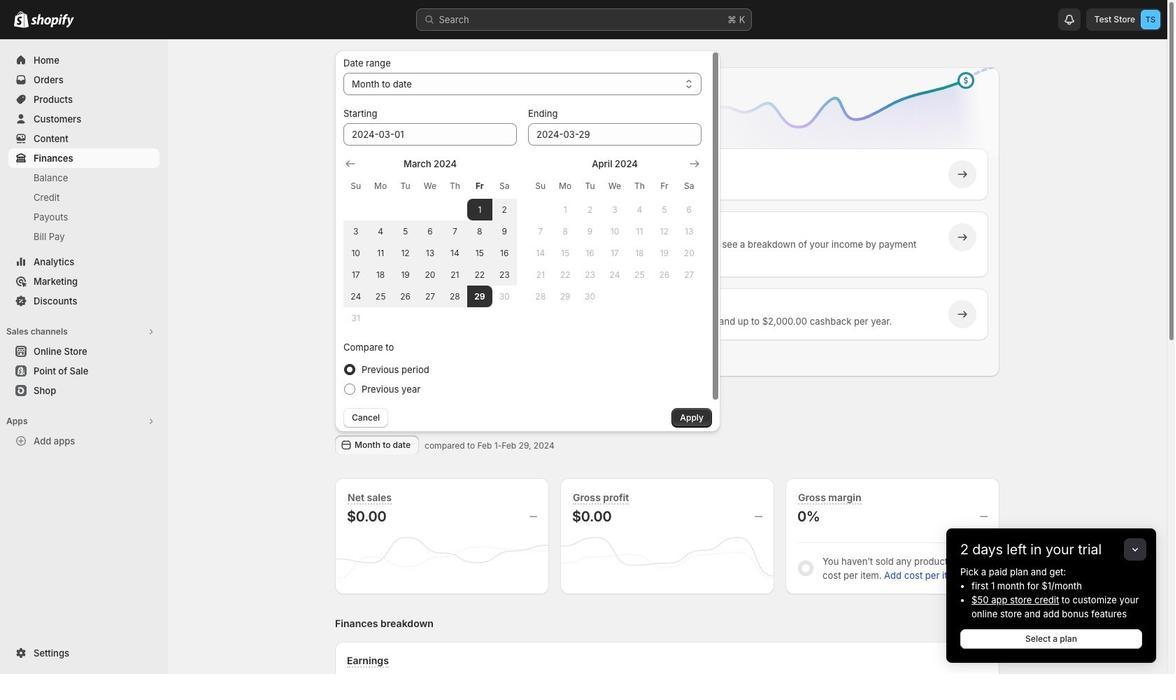 Task type: vqa. For each thing, say whether or not it's contained in the screenshot.
Mark Add your first product as not done image
no



Task type: describe. For each thing, give the bounding box(es) containing it.
line chart image
[[682, 64, 1003, 179]]

saturday element for first grid from right
[[677, 174, 702, 199]]

wednesday element for first tuesday element from left
[[418, 174, 443, 199]]

select a plan image
[[365, 167, 379, 181]]

2 grid from the left
[[528, 157, 702, 307]]

0 horizontal spatial shopify image
[[14, 11, 29, 28]]

set up shopify payments image
[[365, 230, 379, 244]]

friday element for saturday element associated with first grid from right
[[652, 174, 677, 199]]

monday element for first tuesday element from left
[[368, 174, 393, 199]]

thursday element for wednesday "element" associated with first tuesday element from left
[[443, 174, 468, 199]]

saturday element for second grid from right
[[492, 174, 517, 199]]

1 horizontal spatial shopify image
[[31, 14, 74, 28]]



Task type: locate. For each thing, give the bounding box(es) containing it.
1 horizontal spatial monday element
[[553, 174, 578, 199]]

1 sunday element from the left
[[344, 174, 368, 199]]

0 horizontal spatial thursday element
[[443, 174, 468, 199]]

1 monday element from the left
[[368, 174, 393, 199]]

0 horizontal spatial grid
[[344, 157, 517, 329]]

0 horizontal spatial tuesday element
[[393, 174, 418, 199]]

2 sunday element from the left
[[528, 174, 553, 199]]

monday element
[[368, 174, 393, 199], [553, 174, 578, 199]]

None text field
[[528, 123, 702, 146]]

0 horizontal spatial wednesday element
[[418, 174, 443, 199]]

1 grid from the left
[[344, 157, 517, 329]]

grid
[[344, 157, 517, 329], [528, 157, 702, 307]]

1 horizontal spatial saturday element
[[677, 174, 702, 199]]

tuesday element
[[393, 174, 418, 199], [578, 174, 603, 199]]

1 saturday element from the left
[[492, 174, 517, 199]]

saturday element
[[492, 174, 517, 199], [677, 174, 702, 199]]

shopify image
[[14, 11, 29, 28], [31, 14, 74, 28]]

0 horizontal spatial monday element
[[368, 174, 393, 199]]

1 friday element from the left
[[468, 174, 492, 199]]

2 friday element from the left
[[652, 174, 677, 199]]

1 horizontal spatial grid
[[528, 157, 702, 307]]

1 horizontal spatial sunday element
[[528, 174, 553, 199]]

friday element
[[468, 174, 492, 199], [652, 174, 677, 199]]

2 monday element from the left
[[553, 174, 578, 199]]

1 wednesday element from the left
[[418, 174, 443, 199]]

2 saturday element from the left
[[677, 174, 702, 199]]

2 tuesday element from the left
[[578, 174, 603, 199]]

2 thursday element from the left
[[628, 174, 652, 199]]

sunday element for monday element corresponding to first tuesday element from left
[[344, 174, 368, 199]]

wednesday element for 2nd tuesday element from left
[[603, 174, 628, 199]]

1 horizontal spatial friday element
[[652, 174, 677, 199]]

1 thursday element from the left
[[443, 174, 468, 199]]

friday element for second grid from right's saturday element
[[468, 174, 492, 199]]

test store image
[[1142, 10, 1161, 29]]

2 wednesday element from the left
[[603, 174, 628, 199]]

thursday element
[[443, 174, 468, 199], [628, 174, 652, 199]]

0 horizontal spatial friday element
[[468, 174, 492, 199]]

None text field
[[344, 123, 517, 146]]

1 horizontal spatial thursday element
[[628, 174, 652, 199]]

sunday element
[[344, 174, 368, 199], [528, 174, 553, 199]]

1 tuesday element from the left
[[393, 174, 418, 199]]

wednesday element
[[418, 174, 443, 199], [603, 174, 628, 199]]

0 horizontal spatial sunday element
[[344, 174, 368, 199]]

0 horizontal spatial saturday element
[[492, 174, 517, 199]]

monday element for 2nd tuesday element from left
[[553, 174, 578, 199]]

thursday element for wednesday "element" corresponding to 2nd tuesday element from left
[[628, 174, 652, 199]]

1 horizontal spatial tuesday element
[[578, 174, 603, 199]]

1 horizontal spatial wednesday element
[[603, 174, 628, 199]]

sunday element for 2nd tuesday element from left's monday element
[[528, 174, 553, 199]]



